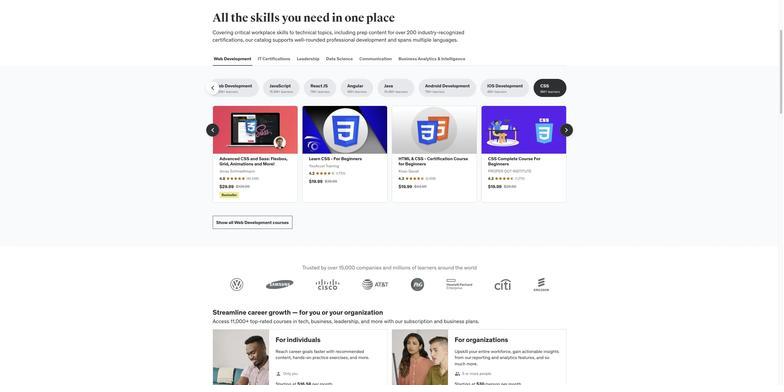 Task type: vqa. For each thing, say whether or not it's contained in the screenshot.
Android Development 7M+ learners
yes



Task type: locate. For each thing, give the bounding box(es) containing it.
rated
[[260, 318, 272, 324]]

skills inside covering critical workplace skills to technical topics, including prep content for over 200 industry-recognized certifications, our catalog supports well-rounded professional development and spans multiple languages.
[[277, 29, 288, 36]]

your up leadership,
[[329, 308, 343, 317]]

7m+
[[311, 90, 317, 94], [425, 90, 432, 94]]

faster
[[314, 349, 325, 354]]

actionable
[[522, 349, 543, 354]]

business,
[[311, 318, 333, 324]]

0 vertical spatial the
[[231, 11, 248, 25]]

for inside css complete course for beginners
[[534, 156, 541, 161]]

course right complete
[[519, 156, 533, 161]]

reach career goals faster with recommended content, hands-on practice exercises, and more.
[[276, 349, 369, 360]]

7m+ inside react js 7m+ learners
[[311, 90, 317, 94]]

development inside button
[[224, 56, 251, 61]]

css up 9m+ at the top right of the page
[[540, 83, 549, 89]]

beginners inside css complete course for beginners
[[488, 161, 509, 167]]

reach
[[276, 349, 288, 354]]

1 horizontal spatial with
[[384, 318, 394, 324]]

0 vertical spatial for
[[388, 29, 394, 36]]

1 horizontal spatial beginners
[[405, 161, 426, 167]]

only
[[283, 371, 291, 376]]

our right the from
[[465, 355, 471, 360]]

learners inside java 14.4m+ learners
[[396, 90, 408, 94]]

1 vertical spatial you
[[309, 308, 320, 317]]

analytics
[[500, 355, 517, 360]]

development down certifications,
[[224, 56, 251, 61]]

& inside html & css - certification course for beginners
[[411, 156, 414, 161]]

1 horizontal spatial for
[[388, 29, 394, 36]]

beginners for css complete course for beginners
[[488, 161, 509, 167]]

1 horizontal spatial over
[[396, 29, 406, 36]]

more. inside upskill your entire workforce, gain actionable insights from our reporting and analytics features, and so much more.
[[467, 361, 478, 366]]

your inside upskill your entire workforce, gain actionable insights from our reporting and analytics features, and so much more.
[[469, 349, 477, 354]]

1 horizontal spatial your
[[469, 349, 477, 354]]

0 horizontal spatial more
[[371, 318, 383, 324]]

small image left only
[[276, 371, 281, 377]]

development right all
[[244, 220, 272, 225]]

and left sass:
[[250, 156, 258, 161]]

12.2m+
[[215, 90, 225, 94]]

0 horizontal spatial the
[[231, 11, 248, 25]]

0 vertical spatial or
[[322, 308, 328, 317]]

sass:
[[259, 156, 270, 161]]

organization
[[344, 308, 383, 317]]

recognized
[[439, 29, 464, 36]]

0 horizontal spatial your
[[329, 308, 343, 317]]

html & css - certification course for beginners
[[399, 156, 468, 167]]

0 horizontal spatial 7m+
[[311, 90, 317, 94]]

0 horizontal spatial course
[[454, 156, 468, 161]]

& right analytics
[[438, 56, 440, 61]]

4m+ down ios
[[487, 90, 494, 94]]

over up spans
[[396, 29, 406, 36]]

with
[[384, 318, 394, 324], [326, 349, 335, 354]]

more. up 5 or more people
[[467, 361, 478, 366]]

web
[[214, 56, 223, 61], [215, 83, 224, 89], [234, 220, 244, 225]]

and left more!
[[254, 161, 262, 167]]

leadership,
[[334, 318, 360, 324]]

well-
[[295, 36, 306, 43]]

your inside 'streamline career growth — for you or your organization access 11,000+ top-rated courses in tech, business, leadership, and more with our subscription and business plans.'
[[329, 308, 343, 317]]

1 horizontal spatial more
[[470, 371, 479, 376]]

in down —
[[293, 318, 297, 324]]

0 vertical spatial over
[[396, 29, 406, 36]]

courses inside 'streamline career growth — for you or your organization access 11,000+ top-rated courses in tech, business, leadership, and more with our subscription and business plans.'
[[274, 318, 292, 324]]

0 horizontal spatial with
[[326, 349, 335, 354]]

2 vertical spatial our
[[465, 355, 471, 360]]

css inside css complete course for beginners
[[488, 156, 497, 161]]

development up 12.2m+
[[225, 83, 252, 89]]

more. inside "reach career goals faster with recommended content, hands-on practice exercises, and more."
[[358, 355, 369, 360]]

all
[[213, 11, 229, 25]]

0 vertical spatial &
[[438, 56, 440, 61]]

0 horizontal spatial over
[[328, 264, 338, 271]]

our left 'subscription'
[[395, 318, 403, 324]]

1 course from the left
[[454, 156, 468, 161]]

development right ios
[[496, 83, 523, 89]]

subscription
[[404, 318, 433, 324]]

2 course from the left
[[519, 156, 533, 161]]

js
[[323, 83, 328, 89]]

in up including
[[332, 11, 343, 25]]

0 horizontal spatial or
[[322, 308, 328, 317]]

0 horizontal spatial beginners
[[341, 156, 362, 161]]

2 4m+ from the left
[[487, 90, 494, 94]]

animations
[[230, 161, 253, 167]]

4m+ inside angular 4m+ learners
[[347, 90, 354, 94]]

all
[[229, 220, 233, 225]]

1 horizontal spatial our
[[395, 318, 403, 324]]

development inside ios development 4m+ learners
[[496, 83, 523, 89]]

goals
[[302, 349, 313, 354]]

you right only
[[292, 371, 298, 376]]

catalog
[[254, 36, 271, 43]]

web inside web development 12.2m+ learners
[[215, 83, 224, 89]]

0 horizontal spatial 4m+
[[347, 90, 354, 94]]

covering critical workplace skills to technical topics, including prep content for over 200 industry-recognized certifications, our catalog supports well-rounded professional development and spans multiple languages.
[[213, 29, 464, 43]]

entire
[[479, 349, 490, 354]]

1 vertical spatial more.
[[467, 361, 478, 366]]

or right 5
[[466, 371, 469, 376]]

1 horizontal spatial &
[[438, 56, 440, 61]]

0 horizontal spatial small image
[[276, 371, 281, 377]]

development right android
[[442, 83, 470, 89]]

0 horizontal spatial &
[[411, 156, 414, 161]]

for
[[388, 29, 394, 36], [399, 161, 404, 167], [299, 308, 308, 317]]

for
[[334, 156, 340, 161], [534, 156, 541, 161], [276, 336, 286, 344], [455, 336, 465, 344]]

spans
[[398, 36, 412, 43]]

certification
[[427, 156, 453, 161]]

web up 12.2m+
[[215, 83, 224, 89]]

career for reach
[[289, 349, 301, 354]]

1 vertical spatial with
[[326, 349, 335, 354]]

0 horizontal spatial career
[[248, 308, 267, 317]]

more!
[[263, 161, 275, 167]]

more inside 'streamline career growth — for you or your organization access 11,000+ top-rated courses in tech, business, leadership, and more with our subscription and business plans.'
[[371, 318, 383, 324]]

0 vertical spatial your
[[329, 308, 343, 317]]

development for ios development 4m+ learners
[[496, 83, 523, 89]]

development
[[356, 36, 387, 43]]

development inside web development 12.2m+ learners
[[225, 83, 252, 89]]

css complete course for beginners link
[[488, 156, 541, 167]]

our down "critical"
[[245, 36, 253, 43]]

& right html
[[411, 156, 414, 161]]

0 vertical spatial more.
[[358, 355, 369, 360]]

you up to
[[282, 11, 302, 25]]

streamline
[[213, 308, 246, 317]]

and down workforce,
[[492, 355, 499, 360]]

15,000
[[339, 264, 355, 271]]

learners
[[226, 90, 238, 94], [281, 90, 293, 94], [318, 90, 330, 94], [355, 90, 367, 94], [396, 90, 408, 94], [433, 90, 445, 94], [495, 90, 507, 94], [548, 90, 560, 94], [418, 264, 436, 271]]

languages.
[[433, 36, 458, 43]]

supports
[[273, 36, 293, 43]]

skills up supports
[[277, 29, 288, 36]]

complete
[[498, 156, 518, 161]]

1 vertical spatial career
[[289, 349, 301, 354]]

—
[[292, 308, 298, 317]]

learners inside ios development 4m+ learners
[[495, 90, 507, 94]]

practice
[[313, 355, 329, 360]]

or up business,
[[322, 308, 328, 317]]

5
[[462, 371, 465, 376]]

ios development 4m+ learners
[[487, 83, 523, 94]]

web down certifications,
[[214, 56, 223, 61]]

2 vertical spatial you
[[292, 371, 298, 376]]

1 vertical spatial courses
[[274, 318, 292, 324]]

css inside html & css - certification course for beginners
[[415, 156, 424, 161]]

android development 7m+ learners
[[425, 83, 470, 94]]

more right 5
[[470, 371, 479, 376]]

0 horizontal spatial -
[[331, 156, 333, 161]]

tech,
[[298, 318, 310, 324]]

1 vertical spatial more
[[470, 371, 479, 376]]

career inside 'streamline career growth — for you or your organization access 11,000+ top-rated courses in tech, business, leadership, and more with our subscription and business plans.'
[[248, 308, 267, 317]]

2 vertical spatial for
[[299, 308, 308, 317]]

development for android development 7m+ learners
[[442, 83, 470, 89]]

in
[[332, 11, 343, 25], [293, 318, 297, 324]]

learners inside javascript 15.5m+ learners
[[281, 90, 293, 94]]

over right by
[[328, 264, 338, 271]]

development inside android development 7m+ learners
[[442, 83, 470, 89]]

1 vertical spatial our
[[395, 318, 403, 324]]

data
[[326, 56, 336, 61]]

certifications,
[[213, 36, 244, 43]]

1 vertical spatial &
[[411, 156, 414, 161]]

the up "critical"
[[231, 11, 248, 25]]

learn css - for beginners link
[[309, 156, 362, 161]]

or inside 'streamline career growth — for you or your organization access 11,000+ top-rated courses in tech, business, leadership, and more with our subscription and business plans.'
[[322, 308, 328, 317]]

small image
[[276, 371, 281, 377], [455, 371, 460, 377]]

your up reporting
[[469, 349, 477, 354]]

show all web development courses link
[[213, 216, 292, 229]]

7m+ down react
[[311, 90, 317, 94]]

over inside covering critical workplace skills to technical topics, including prep content for over 200 industry-recognized certifications, our catalog supports well-rounded professional development and spans multiple languages.
[[396, 29, 406, 36]]

career inside "reach career goals faster with recommended content, hands-on practice exercises, and more."
[[289, 349, 301, 354]]

technical
[[295, 29, 317, 36]]

1 vertical spatial skills
[[277, 29, 288, 36]]

topic filters element
[[206, 79, 567, 97]]

in inside 'streamline career growth — for you or your organization access 11,000+ top-rated courses in tech, business, leadership, and more with our subscription and business plans.'
[[293, 318, 297, 324]]

multiple
[[413, 36, 432, 43]]

7m+ for react js
[[311, 90, 317, 94]]

1 vertical spatial in
[[293, 318, 297, 324]]

skills up workplace in the top of the page
[[250, 11, 280, 25]]

skills
[[250, 11, 280, 25], [277, 29, 288, 36]]

1 vertical spatial your
[[469, 349, 477, 354]]

0 vertical spatial career
[[248, 308, 267, 317]]

around
[[438, 264, 454, 271]]

0 vertical spatial more
[[371, 318, 383, 324]]

css right advanced
[[241, 156, 249, 161]]

4m+ down angular
[[347, 90, 354, 94]]

2 7m+ from the left
[[425, 90, 432, 94]]

the left 'world'
[[455, 264, 463, 271]]

0 vertical spatial web
[[214, 56, 223, 61]]

1 horizontal spatial 4m+
[[487, 90, 494, 94]]

1 horizontal spatial -
[[425, 156, 426, 161]]

procter & gamble logo image
[[411, 278, 424, 291]]

need
[[304, 11, 330, 25]]

and down recommended
[[350, 355, 357, 360]]

2 small image from the left
[[455, 371, 460, 377]]

- right learn at the top left of the page
[[331, 156, 333, 161]]

0 vertical spatial with
[[384, 318, 394, 324]]

css left complete
[[488, 156, 497, 161]]

0 horizontal spatial our
[[245, 36, 253, 43]]

web right all
[[234, 220, 244, 225]]

1 4m+ from the left
[[347, 90, 354, 94]]

upskill
[[455, 349, 468, 354]]

only you
[[283, 371, 298, 376]]

for inside 'streamline career growth — for you or your organization access 11,000+ top-rated courses in tech, business, leadership, and more with our subscription and business plans.'
[[299, 308, 308, 317]]

0 horizontal spatial in
[[293, 318, 297, 324]]

career up hands-
[[289, 349, 301, 354]]

2 horizontal spatial beginners
[[488, 161, 509, 167]]

it certifications button
[[257, 52, 291, 65]]

previous image
[[208, 126, 217, 134]]

more. down recommended
[[358, 355, 369, 360]]

small image left 5
[[455, 371, 460, 377]]

course right certification
[[454, 156, 468, 161]]

0 horizontal spatial more.
[[358, 355, 369, 360]]

leadership
[[297, 56, 320, 61]]

2 - from the left
[[425, 156, 426, 161]]

career for streamline
[[248, 308, 267, 317]]

0 vertical spatial our
[[245, 36, 253, 43]]

more down organization
[[371, 318, 383, 324]]

organizations
[[466, 336, 508, 344]]

cisco logo image
[[316, 279, 340, 290]]

1 horizontal spatial career
[[289, 349, 301, 354]]

web for web development 12.2m+ learners
[[215, 83, 224, 89]]

1 vertical spatial the
[[455, 264, 463, 271]]

1 vertical spatial web
[[215, 83, 224, 89]]

- left certification
[[425, 156, 426, 161]]

beginners inside html & css - certification course for beginners
[[405, 161, 426, 167]]

css inside css 9m+ learners
[[540, 83, 549, 89]]

1 vertical spatial or
[[466, 371, 469, 376]]

0 horizontal spatial for
[[299, 308, 308, 317]]

and left spans
[[388, 36, 397, 43]]

business analytics & intelligence
[[399, 56, 465, 61]]

citi logo image
[[495, 279, 512, 290]]

top-
[[250, 318, 260, 324]]

2 horizontal spatial our
[[465, 355, 471, 360]]

career up top- at the bottom of page
[[248, 308, 267, 317]]

with inside 'streamline career growth — for you or your organization access 11,000+ top-rated courses in tech, business, leadership, and more with our subscription and business plans.'
[[384, 318, 394, 324]]

1 small image from the left
[[276, 371, 281, 377]]

web for web development
[[214, 56, 223, 61]]

1 horizontal spatial course
[[519, 156, 533, 161]]

0 vertical spatial courses
[[273, 220, 289, 225]]

css inside "advanced css and sass: flexbox, grid, animations and more!"
[[241, 156, 249, 161]]

1 horizontal spatial more.
[[467, 361, 478, 366]]

you up business,
[[309, 308, 320, 317]]

1 horizontal spatial small image
[[455, 371, 460, 377]]

att&t logo image
[[362, 279, 389, 290]]

2 horizontal spatial for
[[399, 161, 404, 167]]

web inside button
[[214, 56, 223, 61]]

your
[[329, 308, 343, 317], [469, 349, 477, 354]]

ios
[[487, 83, 495, 89]]

7m+ inside android development 7m+ learners
[[425, 90, 432, 94]]

much
[[455, 361, 466, 366]]

css right html
[[415, 156, 424, 161]]

0 vertical spatial in
[[332, 11, 343, 25]]

small image for for individuals
[[276, 371, 281, 377]]

upskill your entire workforce, gain actionable insights from our reporting and analytics features, and so much more.
[[455, 349, 559, 366]]

1 vertical spatial for
[[399, 161, 404, 167]]

&
[[438, 56, 440, 61], [411, 156, 414, 161]]

1 7m+ from the left
[[311, 90, 317, 94]]

7m+ down android
[[425, 90, 432, 94]]

it certifications
[[258, 56, 290, 61]]

2 vertical spatial web
[[234, 220, 244, 225]]

1 horizontal spatial 7m+
[[425, 90, 432, 94]]



Task type: describe. For each thing, give the bounding box(es) containing it.
data science button
[[325, 52, 354, 65]]

volkswagen logo image
[[230, 278, 243, 291]]

trusted
[[302, 264, 320, 271]]

web development button
[[213, 52, 252, 65]]

intelligence
[[441, 56, 465, 61]]

insights
[[544, 349, 559, 354]]

trusted by over 15,000 companies and millions of learners around the world
[[302, 264, 477, 271]]

world
[[464, 264, 477, 271]]

previous image
[[208, 84, 217, 92]]

our inside 'streamline career growth — for you or your organization access 11,000+ top-rated courses in tech, business, leadership, and more with our subscription and business plans.'
[[395, 318, 403, 324]]

science
[[337, 56, 353, 61]]

learn
[[309, 156, 320, 161]]

certifications
[[262, 56, 290, 61]]

individuals
[[287, 336, 321, 344]]

reporting
[[472, 355, 491, 360]]

millions
[[393, 264, 411, 271]]

courses inside show all web development courses link
[[273, 220, 289, 225]]

carousel element
[[206, 106, 573, 203]]

leadership button
[[296, 52, 321, 65]]

11,000+
[[231, 318, 249, 324]]

beginners for learn css - for beginners
[[341, 156, 362, 161]]

features,
[[518, 355, 536, 360]]

ericsson logo image
[[534, 278, 549, 291]]

200
[[407, 29, 417, 36]]

course inside html & css - certification course for beginners
[[454, 156, 468, 161]]

recommended
[[336, 349, 364, 354]]

learners inside react js 7m+ learners
[[318, 90, 330, 94]]

and inside covering critical workplace skills to technical topics, including prep content for over 200 industry-recognized certifications, our catalog supports well-rounded professional development and spans multiple languages.
[[388, 36, 397, 43]]

flexbox,
[[271, 156, 288, 161]]

business
[[444, 318, 464, 324]]

and left millions
[[383, 264, 392, 271]]

java 14.4m+ learners
[[384, 83, 408, 94]]

content
[[369, 29, 387, 36]]

and left business
[[434, 318, 443, 324]]

react
[[311, 83, 322, 89]]

by
[[321, 264, 326, 271]]

access
[[213, 318, 229, 324]]

people
[[480, 371, 491, 376]]

on
[[307, 355, 312, 360]]

development for web development
[[224, 56, 251, 61]]

1 vertical spatial over
[[328, 264, 338, 271]]

industry-
[[418, 29, 439, 36]]

learners inside android development 7m+ learners
[[433, 90, 445, 94]]

angular 4m+ learners
[[347, 83, 367, 94]]

react js 7m+ learners
[[311, 83, 330, 94]]

css 9m+ learners
[[540, 83, 560, 94]]

0 vertical spatial skills
[[250, 11, 280, 25]]

show all web development courses
[[216, 220, 289, 225]]

communication
[[359, 56, 392, 61]]

covering
[[213, 29, 233, 36]]

5 or more people
[[462, 371, 491, 376]]

4m+ inside ios development 4m+ learners
[[487, 90, 494, 94]]

learners inside web development 12.2m+ learners
[[226, 90, 238, 94]]

our inside covering critical workplace skills to technical topics, including prep content for over 200 industry-recognized certifications, our catalog supports well-rounded professional development and spans multiple languages.
[[245, 36, 253, 43]]

streamline career growth — for you or your organization access 11,000+ top-rated courses in tech, business, leadership, and more with our subscription and business plans.
[[213, 308, 479, 324]]

css right learn at the top left of the page
[[321, 156, 330, 161]]

advanced css and sass: flexbox, grid, animations and more! link
[[220, 156, 288, 167]]

android
[[425, 83, 442, 89]]

show
[[216, 220, 228, 225]]

course inside css complete course for beginners
[[519, 156, 533, 161]]

hands-
[[293, 355, 307, 360]]

- inside html & css - certification course for beginners
[[425, 156, 426, 161]]

15.5m+
[[270, 90, 280, 94]]

and down organization
[[361, 318, 370, 324]]

to
[[290, 29, 294, 36]]

workforce,
[[491, 349, 512, 354]]

for inside covering critical workplace skills to technical topics, including prep content for over 200 industry-recognized certifications, our catalog supports well-rounded professional development and spans multiple languages.
[[388, 29, 394, 36]]

business
[[399, 56, 417, 61]]

1 horizontal spatial in
[[332, 11, 343, 25]]

learners inside angular 4m+ learners
[[355, 90, 367, 94]]

samsung logo image
[[266, 280, 293, 289]]

1 horizontal spatial or
[[466, 371, 469, 376]]

next image
[[562, 126, 571, 134]]

css complete course for beginners
[[488, 156, 541, 167]]

grid,
[[220, 161, 229, 167]]

development for web development 12.2m+ learners
[[225, 83, 252, 89]]

learn css - for beginners
[[309, 156, 362, 161]]

for individuals
[[276, 336, 321, 344]]

9m+
[[540, 90, 547, 94]]

small image for for organizations
[[455, 371, 460, 377]]

and inside "reach career goals faster with recommended content, hands-on practice exercises, and more."
[[350, 355, 357, 360]]

growth
[[269, 308, 291, 317]]

workplace
[[252, 29, 275, 36]]

from
[[455, 355, 464, 360]]

analytics
[[418, 56, 437, 61]]

0 vertical spatial you
[[282, 11, 302, 25]]

plans.
[[466, 318, 479, 324]]

javascript
[[270, 83, 291, 89]]

14.4m+
[[384, 90, 395, 94]]

topics,
[[318, 29, 333, 36]]

advanced css and sass: flexbox, grid, animations and more!
[[220, 156, 288, 167]]

and left the so
[[537, 355, 544, 360]]

rounded
[[306, 36, 325, 43]]

gain
[[513, 349, 521, 354]]

html
[[399, 156, 410, 161]]

angular
[[347, 83, 363, 89]]

our inside upskill your entire workforce, gain actionable insights from our reporting and analytics features, and so much more.
[[465, 355, 471, 360]]

web development 12.2m+ learners
[[215, 83, 252, 94]]

& inside button
[[438, 56, 440, 61]]

business analytics & intelligence button
[[397, 52, 467, 65]]

exercises,
[[330, 355, 349, 360]]

critical
[[235, 29, 250, 36]]

you inside 'streamline career growth — for you or your organization access 11,000+ top-rated courses in tech, business, leadership, and more with our subscription and business plans.'
[[309, 308, 320, 317]]

learners inside css 9m+ learners
[[548, 90, 560, 94]]

javascript 15.5m+ learners
[[270, 83, 293, 94]]

1 - from the left
[[331, 156, 333, 161]]

html & css - certification course for beginners link
[[399, 156, 468, 167]]

for organizations
[[455, 336, 508, 344]]

with inside "reach career goals faster with recommended content, hands-on practice exercises, and more."
[[326, 349, 335, 354]]

1 horizontal spatial the
[[455, 264, 463, 271]]

7m+ for android development
[[425, 90, 432, 94]]

for inside html & css - certification course for beginners
[[399, 161, 404, 167]]

hewlett packard enterprise logo image
[[446, 279, 472, 290]]



